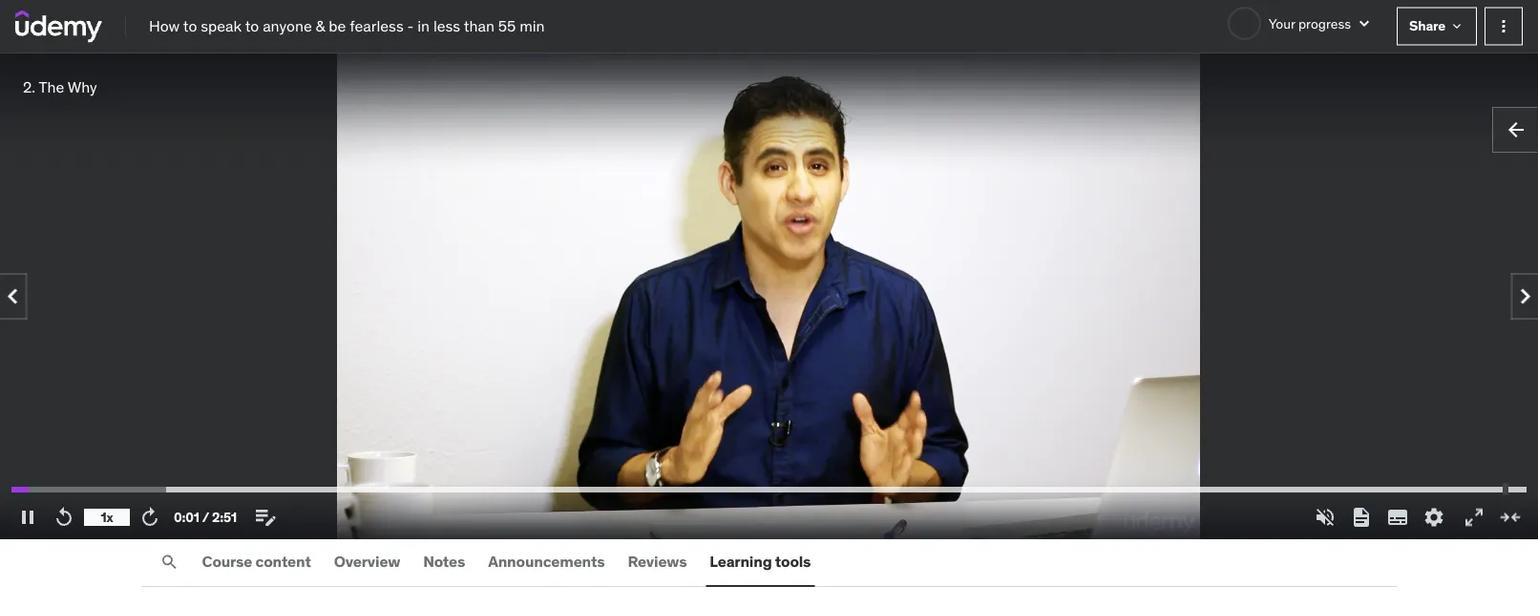 Task type: describe. For each thing, give the bounding box(es) containing it.
2:51
[[212, 509, 237, 526]]

&
[[316, 16, 325, 36]]

how
[[149, 16, 180, 36]]

than
[[464, 16, 495, 36]]

transcript in sidebar region image
[[1351, 506, 1374, 529]]

video player region
[[0, 53, 1539, 540]]

be
[[329, 16, 346, 36]]

0:01
[[174, 509, 200, 526]]

udemy image
[[15, 10, 102, 43]]

small image
[[1356, 14, 1375, 33]]

1x button
[[84, 501, 130, 534]]

notes button
[[420, 540, 469, 585]]

actions image
[[1495, 17, 1514, 36]]

learning
[[710, 552, 772, 572]]

exit expanded view image
[[1500, 506, 1523, 529]]

settings image
[[1423, 506, 1446, 529]]

go to next lecture image
[[1511, 281, 1539, 312]]

course content button
[[198, 540, 315, 585]]

add note image
[[254, 506, 277, 529]]

notes
[[423, 552, 465, 572]]

course
[[202, 552, 252, 572]]

2.
[[23, 77, 35, 96]]

1x
[[101, 509, 113, 526]]

anyone
[[263, 16, 312, 36]]

pause image
[[16, 506, 39, 529]]

55
[[498, 16, 516, 36]]

why
[[68, 77, 97, 96]]

learning tools
[[710, 552, 811, 572]]

subtitles image
[[1387, 506, 1410, 529]]

learning tools button
[[706, 540, 815, 585]]

learning tools tab panel
[[141, 587, 1398, 608]]

/
[[202, 509, 209, 526]]



Task type: locate. For each thing, give the bounding box(es) containing it.
fearless
[[350, 16, 404, 36]]

the
[[39, 77, 64, 96]]

reviews button
[[624, 540, 691, 585]]

in
[[418, 16, 430, 36]]

tools
[[776, 552, 811, 572]]

to
[[183, 16, 197, 36], [245, 16, 259, 36]]

2 to from the left
[[245, 16, 259, 36]]

rewind 5 seconds image
[[53, 506, 75, 529]]

search image
[[160, 553, 179, 572]]

xsmall image
[[1450, 19, 1465, 34]]

content
[[256, 552, 311, 572]]

1 to from the left
[[183, 16, 197, 36]]

share
[[1410, 17, 1446, 34]]

min
[[520, 16, 545, 36]]

how to speak to anyone & be fearless - in less than 55 min
[[149, 16, 545, 36]]

overview
[[334, 552, 400, 572]]

0:01 / 2:51
[[174, 509, 237, 526]]

overview button
[[330, 540, 404, 585]]

to right speak
[[245, 16, 259, 36]]

unmute image
[[1314, 506, 1337, 529]]

medium image
[[1505, 118, 1528, 141]]

-
[[407, 16, 414, 36]]

1 horizontal spatial to
[[245, 16, 259, 36]]

forward 5 seconds image
[[139, 506, 161, 529]]

less
[[434, 16, 461, 36]]

course content
[[202, 552, 311, 572]]

0 horizontal spatial to
[[183, 16, 197, 36]]

announcements button
[[484, 540, 609, 585]]

to right how
[[183, 16, 197, 36]]

go to previous lecture image
[[0, 281, 28, 312]]

progress
[[1299, 15, 1352, 32]]

progress bar slider
[[11, 478, 1527, 501]]

speak
[[201, 16, 242, 36]]

announcements
[[488, 552, 605, 572]]

how to speak to anyone & be fearless - in less than 55 min link
[[149, 16, 545, 37]]

your progress button
[[1228, 7, 1375, 40]]

your
[[1269, 15, 1296, 32]]

your progress
[[1269, 15, 1352, 32]]

share button
[[1398, 7, 1478, 45]]

2. the why
[[23, 77, 97, 96]]

fullscreen image
[[1463, 506, 1486, 529]]

reviews
[[628, 552, 687, 572]]



Task type: vqa. For each thing, say whether or not it's contained in the screenshot.
Billed in the 'Starting at $16.58 per month Billed monthly or annually. Cancel anytime.'
no



